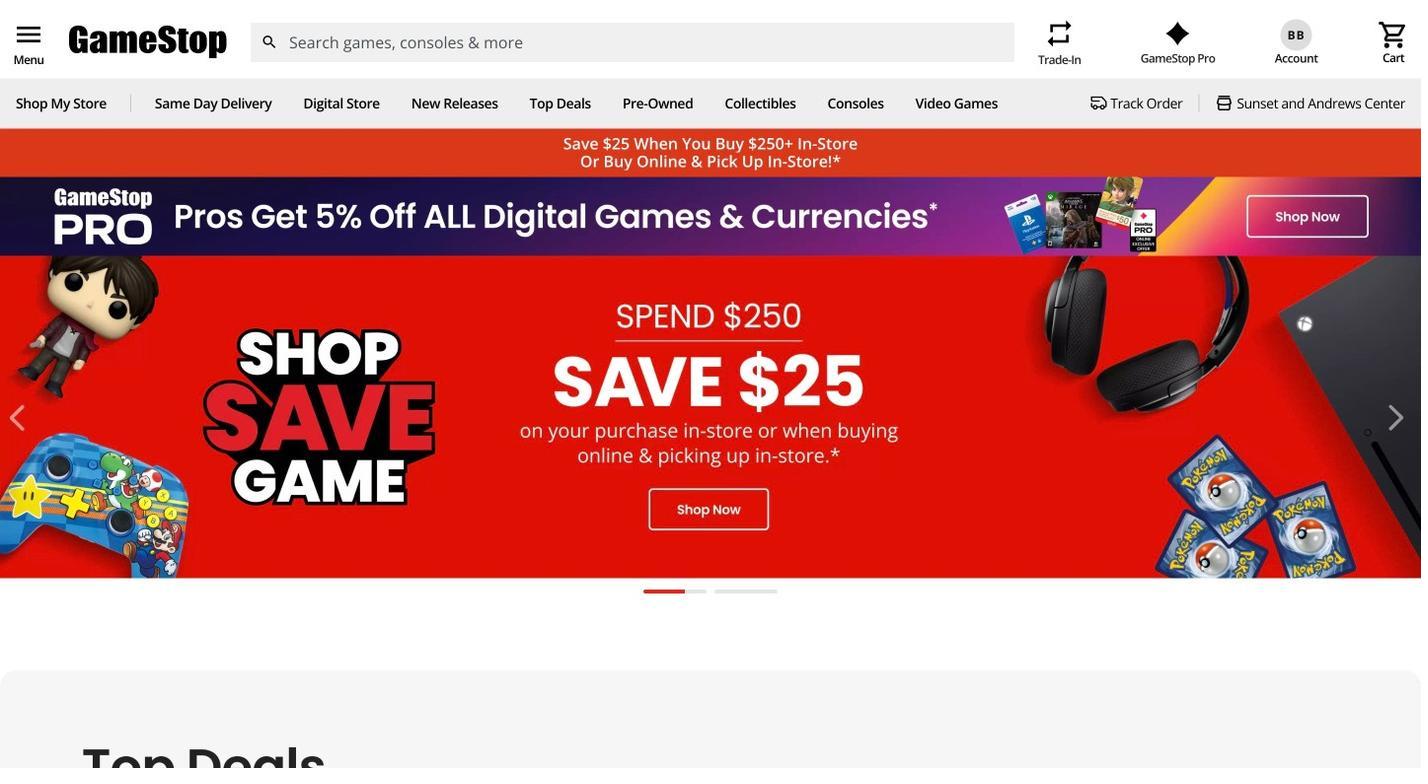 Task type: locate. For each thing, give the bounding box(es) containing it.
tab list
[[634, 582, 787, 610]]

None search field
[[250, 23, 1014, 62]]

save $25 when you buy $250+ in-store image
[[0, 256, 1421, 579]]

gamestop image
[[69, 23, 227, 61]]

pro 5% digital image
[[0, 177, 1421, 256]]

Search games, consoles & more search field
[[289, 23, 979, 62]]

gamestop pro icon image
[[1165, 22, 1190, 45]]



Task type: vqa. For each thing, say whether or not it's contained in the screenshot.
GameStop Pro Icon
yes



